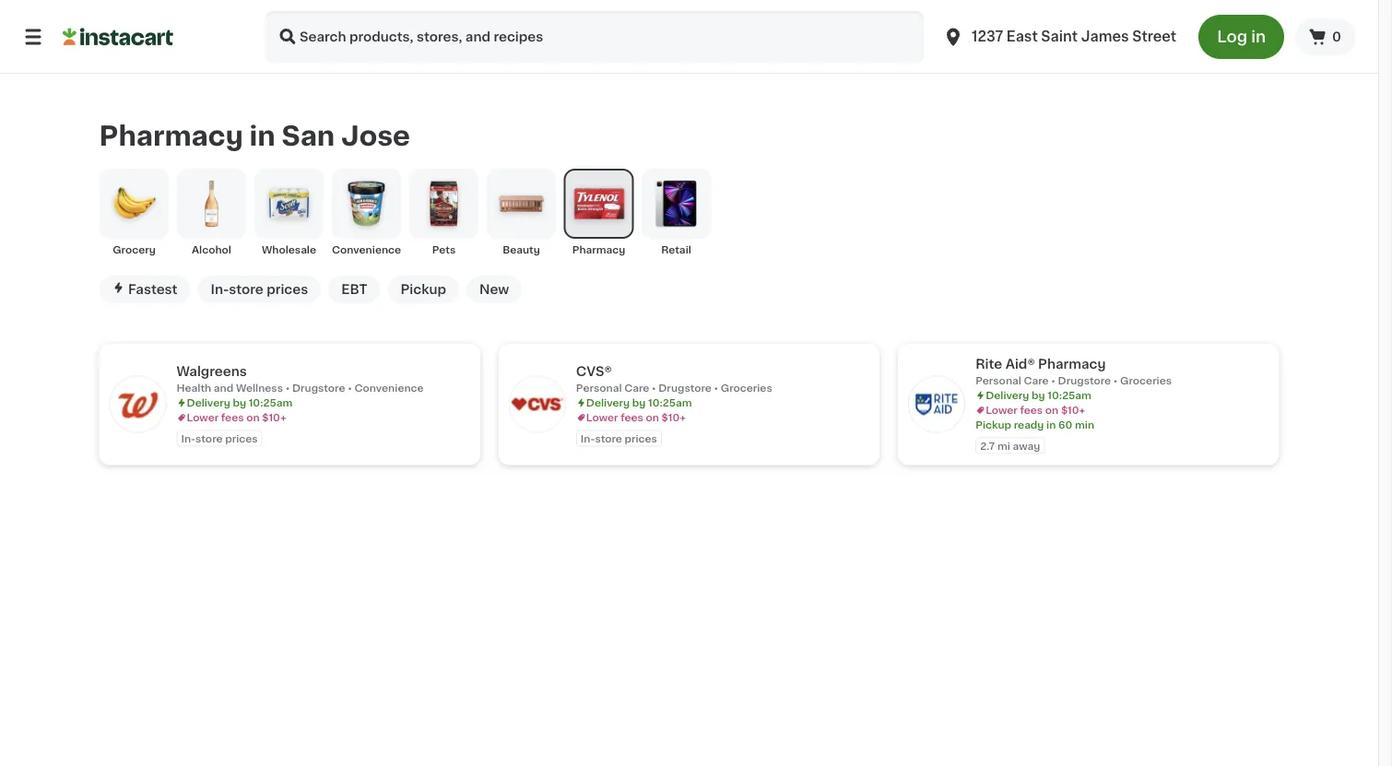 Task type: describe. For each thing, give the bounding box(es) containing it.
prices for cvs®
[[625, 433, 657, 443]]

on for pharmacy
[[1045, 405, 1059, 415]]

health
[[177, 383, 211, 393]]

store for walgreens
[[196, 433, 223, 443]]

east
[[1007, 30, 1038, 43]]

$10+ for care
[[662, 412, 686, 423]]

wellness
[[236, 383, 283, 393]]

ebt button
[[328, 276, 380, 303]]

instacart logo image
[[63, 26, 173, 48]]

by for pharmacy
[[1032, 390, 1045, 401]]

ready
[[1014, 420, 1044, 430]]

delivery by 10:25am for and
[[187, 398, 293, 408]]

beauty button
[[486, 169, 556, 257]]

and
[[214, 383, 233, 393]]

10:25am for pharmacy
[[1048, 390, 1092, 401]]

pharmacy in san jose main content
[[0, 74, 1379, 495]]

drugstore inside rite aid® pharmacy personal care • drugstore • groceries
[[1058, 376, 1111, 386]]

pets
[[432, 245, 456, 255]]

in- for walgreens
[[181, 433, 196, 443]]

new
[[479, 283, 509, 296]]

pharmacy for pharmacy in san jose
[[99, 123, 243, 149]]

cvs® image
[[510, 377, 565, 432]]

groceries inside cvs® personal care • drugstore • groceries
[[721, 383, 772, 393]]

retail button
[[641, 169, 711, 257]]

convenience inside button
[[332, 245, 401, 255]]

1237 east saint james street button
[[942, 11, 1177, 63]]

personal inside cvs® personal care • drugstore • groceries
[[576, 383, 622, 393]]

aid®
[[1006, 358, 1035, 371]]

rite aid® pharmacy personal care • drugstore • groceries
[[976, 358, 1172, 386]]

log in
[[1217, 29, 1266, 45]]

lower fees on $10+ for and
[[187, 412, 286, 423]]

convenience button
[[331, 169, 402, 257]]

delivery for health
[[187, 398, 230, 408]]

pickup button
[[388, 276, 459, 303]]

wholesale
[[262, 245, 316, 255]]

jose
[[341, 123, 410, 149]]

walgreens health and wellness • drugstore • convenience
[[177, 365, 424, 393]]

1237
[[972, 30, 1003, 43]]

ebt
[[341, 283, 367, 296]]

alcohol
[[192, 245, 231, 255]]

pharmacy inside rite aid® pharmacy personal care • drugstore • groceries
[[1038, 358, 1106, 371]]

in- inside button
[[211, 283, 229, 296]]

in-store prices button
[[198, 276, 321, 303]]

drugstore inside walgreens health and wellness • drugstore • convenience
[[292, 383, 345, 393]]

delivery by 10:25am for pharmacy
[[986, 390, 1092, 401]]

pharmacy button
[[564, 169, 634, 257]]

fees for care
[[621, 412, 643, 423]]

lower for aid®
[[986, 405, 1018, 415]]

2.7
[[980, 441, 995, 451]]

log in button
[[1199, 15, 1285, 59]]

10:25am for and
[[249, 398, 293, 408]]

convenience inside walgreens health and wellness • drugstore • convenience
[[354, 383, 424, 393]]

retail
[[661, 245, 691, 255]]

alcohol button
[[177, 169, 247, 257]]

prices inside button
[[267, 283, 308, 296]]

pickup for pickup ready in 60 min
[[976, 420, 1012, 430]]

personal inside rite aid® pharmacy personal care • drugstore • groceries
[[976, 376, 1022, 386]]

walgreens
[[177, 365, 247, 378]]

$10+ for pharmacy
[[1061, 405, 1086, 415]]

pharmacy for pharmacy
[[572, 245, 625, 255]]

care inside rite aid® pharmacy personal care • drugstore • groceries
[[1024, 376, 1049, 386]]



Task type: vqa. For each thing, say whether or not it's contained in the screenshot.
the or to the bottom
no



Task type: locate. For each thing, give the bounding box(es) containing it.
2 horizontal spatial in
[[1251, 29, 1266, 45]]

lower fees on $10+ for care
[[586, 412, 686, 423]]

prices down wholesale
[[267, 283, 308, 296]]

cvs® personal care • drugstore • groceries
[[576, 365, 772, 393]]

by down cvs® personal care • drugstore • groceries
[[632, 398, 646, 408]]

None search field
[[266, 11, 924, 63]]

delivery down aid®
[[986, 390, 1029, 401]]

2 vertical spatial pharmacy
[[1038, 358, 1106, 371]]

in-store prices for walgreens
[[181, 433, 258, 443]]

60
[[1059, 420, 1073, 430]]

10:25am for care
[[648, 398, 692, 408]]

delivery down health
[[187, 398, 230, 408]]

in- for cvs®
[[581, 433, 595, 443]]

$10+ up 60
[[1061, 405, 1086, 415]]

saint
[[1041, 30, 1078, 43]]

fees for and
[[221, 412, 244, 423]]

0 button
[[1296, 18, 1356, 55]]

0 horizontal spatial drugstore
[[292, 383, 345, 393]]

prices down and
[[225, 433, 258, 443]]

0 horizontal spatial in
[[249, 123, 275, 149]]

care
[[1024, 376, 1049, 386], [624, 383, 649, 393]]

2 horizontal spatial delivery by 10:25am
[[986, 390, 1092, 401]]

lower fees on $10+ up pickup ready in 60 min
[[986, 405, 1086, 415]]

prices
[[267, 283, 308, 296], [225, 433, 258, 443], [625, 433, 657, 443]]

in-
[[211, 283, 229, 296], [181, 433, 196, 443], [581, 433, 595, 443]]

delivery for personal
[[586, 398, 630, 408]]

1 horizontal spatial personal
[[976, 376, 1022, 386]]

delivery by 10:25am up pickup ready in 60 min
[[986, 390, 1092, 401]]

1 horizontal spatial lower
[[586, 412, 618, 423]]

in-store prices
[[211, 283, 308, 296], [181, 433, 258, 443], [581, 433, 657, 443]]

0 horizontal spatial in-
[[181, 433, 196, 443]]

lower up ready
[[986, 405, 1018, 415]]

0 vertical spatial pickup
[[401, 283, 446, 296]]

1 horizontal spatial groceries
[[1120, 376, 1172, 386]]

pickup ready in 60 min
[[976, 420, 1095, 430]]

0 horizontal spatial prices
[[225, 433, 258, 443]]

delivery down "cvs®"
[[586, 398, 630, 408]]

lower
[[986, 405, 1018, 415], [187, 412, 219, 423], [586, 412, 618, 423]]

pets button
[[409, 169, 479, 257]]

1 horizontal spatial on
[[646, 412, 659, 423]]

store down "cvs®"
[[595, 433, 622, 443]]

store down and
[[196, 433, 223, 443]]

2 horizontal spatial prices
[[625, 433, 657, 443]]

fees down cvs® personal care • drugstore • groceries
[[621, 412, 643, 423]]

by for and
[[233, 398, 246, 408]]

0 horizontal spatial personal
[[576, 383, 622, 393]]

lower fees on $10+ down and
[[187, 412, 286, 423]]

store
[[229, 283, 264, 296], [196, 433, 223, 443], [595, 433, 622, 443]]

in- down health
[[181, 433, 196, 443]]

0 vertical spatial pharmacy
[[99, 123, 243, 149]]

1237 east saint james street
[[972, 30, 1177, 43]]

min
[[1075, 420, 1095, 430]]

$10+ for and
[[262, 412, 286, 423]]

$10+ down cvs® personal care • drugstore • groceries
[[662, 412, 686, 423]]

in-store prices inside button
[[211, 283, 308, 296]]

fees up ready
[[1020, 405, 1043, 415]]

on down wellness
[[246, 412, 260, 423]]

0 horizontal spatial delivery by 10:25am
[[187, 398, 293, 408]]

Search field
[[266, 11, 924, 63]]

0 horizontal spatial groceries
[[721, 383, 772, 393]]

lower for personal
[[586, 412, 618, 423]]

by up pickup ready in 60 min
[[1032, 390, 1045, 401]]

$10+ down wellness
[[262, 412, 286, 423]]

personal
[[976, 376, 1022, 386], [576, 383, 622, 393]]

lower fees on $10+
[[986, 405, 1086, 415], [187, 412, 286, 423], [586, 412, 686, 423]]

2 horizontal spatial fees
[[1020, 405, 1043, 415]]

0 horizontal spatial $10+
[[262, 412, 286, 423]]

groceries inside rite aid® pharmacy personal care • drugstore • groceries
[[1120, 376, 1172, 386]]

grocery button
[[99, 169, 169, 257]]

delivery for aid®
[[986, 390, 1029, 401]]

fastest button
[[99, 276, 190, 303]]

prices down cvs® personal care • drugstore • groceries
[[625, 433, 657, 443]]

in-store prices for cvs®
[[581, 433, 657, 443]]

2 horizontal spatial delivery
[[986, 390, 1029, 401]]

walgreens image
[[110, 377, 166, 432]]

delivery by 10:25am
[[986, 390, 1092, 401], [187, 398, 293, 408], [586, 398, 692, 408]]

in for pharmacy
[[249, 123, 275, 149]]

1 horizontal spatial pickup
[[976, 420, 1012, 430]]

by for care
[[632, 398, 646, 408]]

groceries
[[1120, 376, 1172, 386], [721, 383, 772, 393]]

pharmacy up the grocery button
[[99, 123, 243, 149]]

1 vertical spatial in
[[249, 123, 275, 149]]

pharmacy inside button
[[572, 245, 625, 255]]

1237 east saint james street button
[[931, 11, 1188, 63]]

on for and
[[246, 412, 260, 423]]

away
[[1013, 441, 1040, 451]]

0 vertical spatial in
[[1251, 29, 1266, 45]]

in-store prices down wholesale
[[211, 283, 308, 296]]

2.7 mi away
[[980, 441, 1040, 451]]

in
[[1251, 29, 1266, 45], [249, 123, 275, 149], [1047, 420, 1056, 430]]

convenience
[[332, 245, 401, 255], [354, 383, 424, 393]]

lower down health
[[187, 412, 219, 423]]

pickup
[[401, 283, 446, 296], [976, 420, 1012, 430]]

0 horizontal spatial lower
[[187, 412, 219, 423]]

1 horizontal spatial store
[[229, 283, 264, 296]]

fastest
[[128, 283, 177, 296]]

10:25am down cvs® personal care • drugstore • groceries
[[648, 398, 692, 408]]

on
[[1045, 405, 1059, 415], [246, 412, 260, 423], [646, 412, 659, 423]]

1 horizontal spatial delivery
[[586, 398, 630, 408]]

in left 60
[[1047, 420, 1056, 430]]

2 horizontal spatial pharmacy
[[1038, 358, 1106, 371]]

new button
[[467, 276, 522, 303]]

pharmacy right beauty
[[572, 245, 625, 255]]

lower for health
[[187, 412, 219, 423]]

pickup up "2.7"
[[976, 420, 1012, 430]]

0 horizontal spatial pharmacy
[[99, 123, 243, 149]]

1 horizontal spatial prices
[[267, 283, 308, 296]]

by down and
[[233, 398, 246, 408]]

san
[[282, 123, 335, 149]]

1 horizontal spatial delivery by 10:25am
[[586, 398, 692, 408]]

0 horizontal spatial care
[[624, 383, 649, 393]]

in- down alcohol
[[211, 283, 229, 296]]

personal down "cvs®"
[[576, 383, 622, 393]]

1 horizontal spatial drugstore
[[659, 383, 712, 393]]

1 horizontal spatial care
[[1024, 376, 1049, 386]]

2 horizontal spatial lower
[[986, 405, 1018, 415]]

in inside button
[[1251, 29, 1266, 45]]

1 horizontal spatial lower fees on $10+
[[586, 412, 686, 423]]

10:25am
[[1048, 390, 1092, 401], [249, 398, 293, 408], [648, 398, 692, 408]]

0 horizontal spatial 10:25am
[[249, 398, 293, 408]]

fees down and
[[221, 412, 244, 423]]

store inside button
[[229, 283, 264, 296]]

on up 60
[[1045, 405, 1059, 415]]

store for cvs®
[[595, 433, 622, 443]]

0 horizontal spatial lower fees on $10+
[[187, 412, 286, 423]]

0 horizontal spatial pickup
[[401, 283, 446, 296]]

in right log
[[1251, 29, 1266, 45]]

on down cvs® personal care • drugstore • groceries
[[646, 412, 659, 423]]

in- down "cvs®"
[[581, 433, 595, 443]]

1 horizontal spatial fees
[[621, 412, 643, 423]]

rite
[[976, 358, 1003, 371]]

0 horizontal spatial delivery
[[187, 398, 230, 408]]

1 horizontal spatial 10:25am
[[648, 398, 692, 408]]

2 horizontal spatial lower fees on $10+
[[986, 405, 1086, 415]]

0 vertical spatial convenience
[[332, 245, 401, 255]]

$10+
[[1061, 405, 1086, 415], [262, 412, 286, 423], [662, 412, 686, 423]]

in left san
[[249, 123, 275, 149]]

2 horizontal spatial on
[[1045, 405, 1059, 415]]

pharmacy in san jose
[[99, 123, 410, 149]]

store down alcohol
[[229, 283, 264, 296]]

lower down "cvs®"
[[586, 412, 618, 423]]

fees for pharmacy
[[1020, 405, 1043, 415]]

1 horizontal spatial $10+
[[662, 412, 686, 423]]

2 horizontal spatial 10:25am
[[1048, 390, 1092, 401]]

wholesale button
[[254, 169, 324, 257]]

james
[[1081, 30, 1129, 43]]

2 horizontal spatial in-
[[581, 433, 595, 443]]

10:25am down wellness
[[249, 398, 293, 408]]

personal down rite
[[976, 376, 1022, 386]]

pickup inside button
[[401, 283, 446, 296]]

1 horizontal spatial in-
[[211, 283, 229, 296]]

in for log
[[1251, 29, 1266, 45]]

mi
[[998, 441, 1011, 451]]

1 vertical spatial pharmacy
[[572, 245, 625, 255]]

1 vertical spatial pickup
[[976, 420, 1012, 430]]

fees
[[1020, 405, 1043, 415], [221, 412, 244, 423], [621, 412, 643, 423]]

delivery
[[986, 390, 1029, 401], [187, 398, 230, 408], [586, 398, 630, 408]]

beauty
[[503, 245, 540, 255]]

in-store prices down and
[[181, 433, 258, 443]]

grocery
[[113, 245, 156, 255]]

0 horizontal spatial fees
[[221, 412, 244, 423]]

delivery by 10:25am for care
[[586, 398, 692, 408]]

•
[[1051, 376, 1056, 386], [1114, 376, 1118, 386], [286, 383, 290, 393], [348, 383, 352, 393], [652, 383, 656, 393], [714, 383, 718, 393]]

lower fees on $10+ for pharmacy
[[986, 405, 1086, 415]]

1 vertical spatial convenience
[[354, 383, 424, 393]]

delivery by 10:25am down and
[[187, 398, 293, 408]]

care inside cvs® personal care • drugstore • groceries
[[624, 383, 649, 393]]

0 horizontal spatial store
[[196, 433, 223, 443]]

10:25am down rite aid® pharmacy personal care • drugstore • groceries
[[1048, 390, 1092, 401]]

prices for walgreens
[[225, 433, 258, 443]]

drugstore
[[1058, 376, 1111, 386], [292, 383, 345, 393], [659, 383, 712, 393]]

0 horizontal spatial by
[[233, 398, 246, 408]]

street
[[1133, 30, 1177, 43]]

1 horizontal spatial pharmacy
[[572, 245, 625, 255]]

log
[[1217, 29, 1248, 45]]

pharmacy
[[99, 123, 243, 149], [572, 245, 625, 255], [1038, 358, 1106, 371]]

2 vertical spatial in
[[1047, 420, 1056, 430]]

2 horizontal spatial drugstore
[[1058, 376, 1111, 386]]

1 horizontal spatial in
[[1047, 420, 1056, 430]]

lower fees on $10+ down cvs® personal care • drugstore • groceries
[[586, 412, 686, 423]]

2 horizontal spatial $10+
[[1061, 405, 1086, 415]]

2 horizontal spatial by
[[1032, 390, 1045, 401]]

2 horizontal spatial store
[[595, 433, 622, 443]]

cvs®
[[576, 365, 612, 378]]

drugstore inside cvs® personal care • drugstore • groceries
[[659, 383, 712, 393]]

pickup down pets on the top left of the page
[[401, 283, 446, 296]]

on for care
[[646, 412, 659, 423]]

delivery by 10:25am down cvs® personal care • drugstore • groceries
[[586, 398, 692, 408]]

1 horizontal spatial by
[[632, 398, 646, 408]]

pharmacy right aid®
[[1038, 358, 1106, 371]]

by
[[1032, 390, 1045, 401], [233, 398, 246, 408], [632, 398, 646, 408]]

0
[[1332, 30, 1342, 43]]

0 horizontal spatial on
[[246, 412, 260, 423]]

in-store prices down "cvs®"
[[581, 433, 657, 443]]

pickup for pickup
[[401, 283, 446, 296]]

rite aid® pharmacy image
[[909, 377, 965, 432]]



